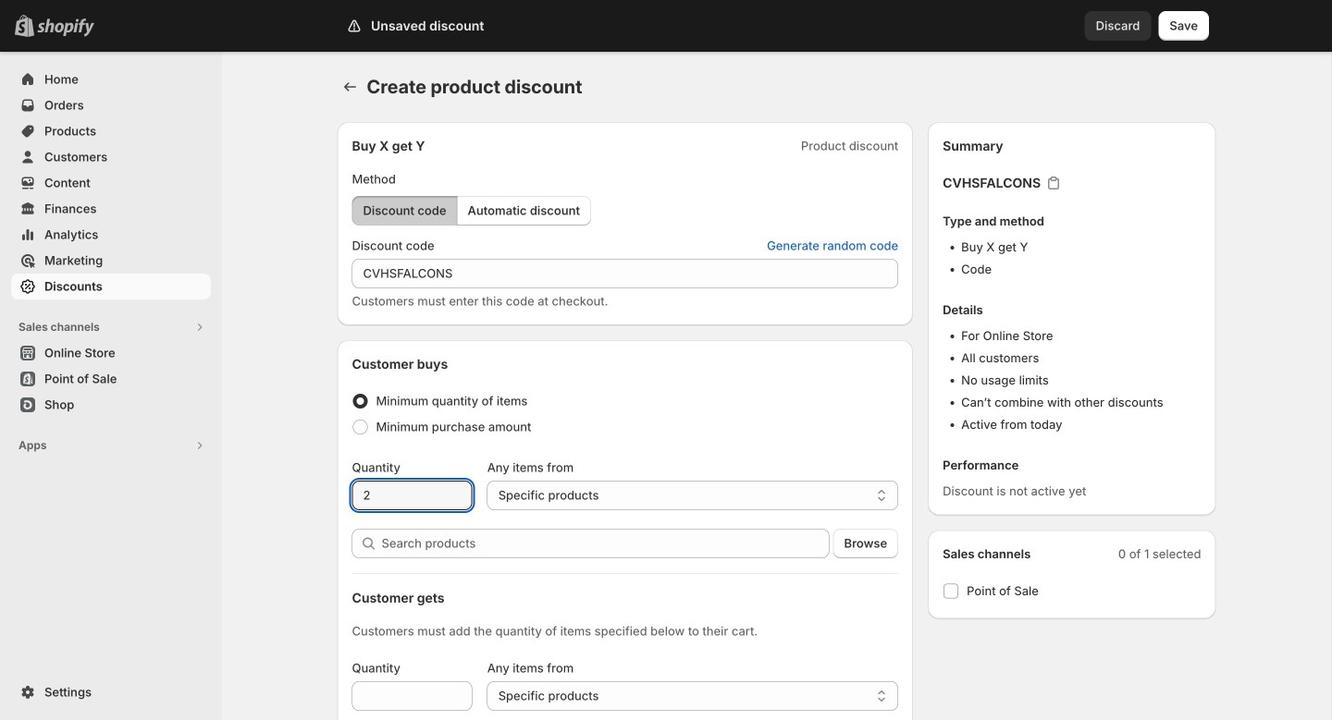 Task type: describe. For each thing, give the bounding box(es) containing it.
shopify image
[[37, 18, 94, 37]]



Task type: locate. For each thing, give the bounding box(es) containing it.
Search products text field
[[382, 529, 830, 559]]

None text field
[[352, 682, 473, 712]]

None text field
[[352, 259, 899, 289], [352, 481, 473, 511], [352, 259, 899, 289], [352, 481, 473, 511]]



Task type: vqa. For each thing, say whether or not it's contained in the screenshot.
SEARCH PRODUCTS text box
yes



